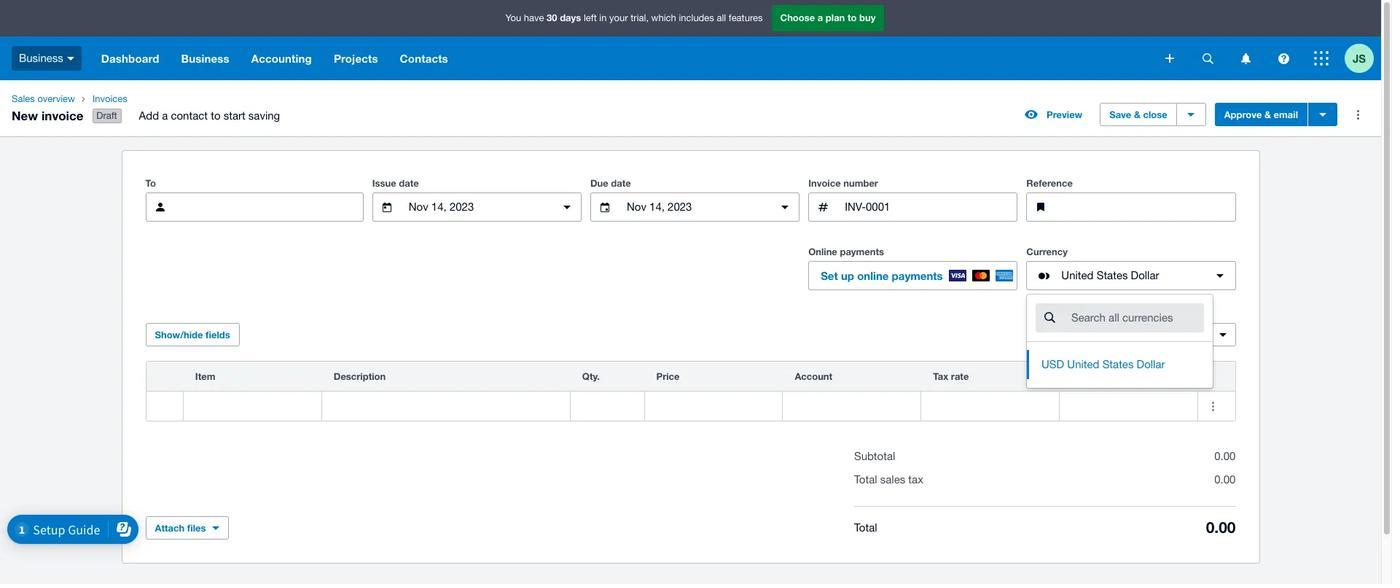Task type: locate. For each thing, give the bounding box(es) containing it.
dollar down tax exclusive
[[1137, 358, 1166, 370]]

2 total from the top
[[854, 521, 878, 533]]

group
[[1027, 295, 1213, 388]]

svg image
[[1315, 51, 1329, 66], [1203, 53, 1214, 64], [1279, 53, 1289, 64], [1166, 54, 1175, 63], [67, 57, 74, 60]]

dollar up amounts
[[1131, 269, 1160, 282]]

1 & from the left
[[1134, 109, 1141, 120]]

30
[[547, 12, 557, 24]]

payments inside popup button
[[892, 269, 943, 282]]

date right issue
[[399, 177, 419, 189]]

none field containing usd
[[1027, 294, 1214, 389]]

reference
[[1027, 177, 1073, 189]]

to left buy
[[848, 12, 857, 24]]

1 horizontal spatial date
[[611, 177, 631, 189]]

contacts
[[400, 52, 448, 65]]

saving
[[249, 109, 280, 122]]

none field search all currencies
[[1027, 294, 1214, 389]]

0 horizontal spatial tax
[[934, 370, 949, 382]]

sales
[[12, 93, 35, 104]]

date
[[399, 177, 419, 189], [611, 177, 631, 189]]

payments right "online"
[[892, 269, 943, 282]]

None field
[[1027, 294, 1214, 389], [184, 392, 321, 421]]

Due date text field
[[626, 193, 765, 221]]

1 vertical spatial 0.00
[[1215, 473, 1236, 486]]

navigation containing dashboard
[[90, 36, 1156, 80]]

1 vertical spatial states
[[1103, 358, 1134, 370]]

0 horizontal spatial a
[[162, 109, 168, 122]]

tax for tax exclusive
[[1151, 329, 1165, 340]]

attach files
[[155, 522, 206, 534]]

tax rate
[[934, 370, 969, 382]]

1 vertical spatial payments
[[892, 269, 943, 282]]

0 horizontal spatial to
[[211, 109, 221, 122]]

a for contact
[[162, 109, 168, 122]]

date right due
[[611, 177, 631, 189]]

banner
[[0, 0, 1382, 80]]

projects
[[334, 52, 378, 65]]

1 date from the left
[[399, 177, 419, 189]]

0 vertical spatial states
[[1097, 269, 1128, 282]]

exclusive
[[1168, 329, 1207, 340]]

due
[[591, 177, 609, 189]]

total sales tax
[[854, 473, 924, 486]]

you have 30 days left in your trial, which includes all features
[[506, 12, 763, 24]]

united inside search all currencies field
[[1068, 358, 1100, 370]]

0 vertical spatial none field
[[1027, 294, 1214, 389]]

0.00 for subtotal
[[1215, 450, 1236, 462]]

1 total from the top
[[854, 473, 878, 486]]

contacts button
[[389, 36, 459, 80]]

payments up "online"
[[840, 246, 885, 257]]

tax
[[1151, 329, 1165, 340], [934, 370, 949, 382]]

2 date from the left
[[611, 177, 631, 189]]

dollar
[[1131, 269, 1160, 282], [1137, 358, 1166, 370]]

a right add
[[162, 109, 168, 122]]

navigation
[[90, 36, 1156, 80]]

issue date
[[372, 177, 419, 189]]

tax down amounts
[[1151, 329, 1165, 340]]

draft
[[96, 110, 117, 121]]

svg image up close
[[1166, 54, 1175, 63]]

show/hide fields
[[155, 329, 230, 341]]

add
[[139, 109, 159, 122]]

0 horizontal spatial date
[[399, 177, 419, 189]]

& left email
[[1265, 109, 1272, 120]]

Amount field
[[1060, 392, 1198, 420]]

subtotal
[[854, 450, 896, 462]]

Price field
[[645, 392, 783, 420]]

date for due date
[[611, 177, 631, 189]]

united right 'usd'
[[1068, 358, 1100, 370]]

business button
[[0, 36, 90, 80]]

states up search all currencies text box
[[1097, 269, 1128, 282]]

to for plan
[[848, 12, 857, 24]]

choose
[[781, 12, 815, 24]]

0 vertical spatial a
[[818, 12, 823, 24]]

Issue date text field
[[407, 193, 547, 221]]

more date options image
[[771, 193, 800, 222]]

a left plan
[[818, 12, 823, 24]]

group containing usd
[[1027, 295, 1213, 388]]

tax for tax rate
[[934, 370, 949, 382]]

rate
[[951, 370, 969, 382]]

0 horizontal spatial none field
[[184, 392, 321, 421]]

projects button
[[323, 36, 389, 80]]

business up invoices "link"
[[181, 52, 229, 65]]

invoice number element
[[809, 193, 1018, 222]]

& right save
[[1134, 109, 1141, 120]]

attach
[[155, 522, 185, 534]]

2 vertical spatial 0.00
[[1206, 519, 1236, 537]]

left
[[584, 13, 597, 24]]

1 horizontal spatial &
[[1265, 109, 1272, 120]]

Invoice number text field
[[844, 193, 1017, 221]]

1 horizontal spatial none field
[[1027, 294, 1214, 389]]

0 vertical spatial tax
[[1151, 329, 1165, 340]]

1 vertical spatial total
[[854, 521, 878, 533]]

account
[[795, 370, 833, 382]]

business
[[19, 52, 63, 64], [181, 52, 229, 65]]

usd
[[1042, 358, 1065, 370]]

tax
[[909, 473, 924, 486]]

to
[[848, 12, 857, 24], [211, 109, 221, 122]]

0 horizontal spatial payments
[[840, 246, 885, 257]]

0 vertical spatial total
[[854, 473, 878, 486]]

online payments
[[809, 246, 885, 257]]

1 horizontal spatial to
[[848, 12, 857, 24]]

1 horizontal spatial a
[[818, 12, 823, 24]]

have
[[524, 13, 544, 24]]

1 horizontal spatial business
[[181, 52, 229, 65]]

invoice
[[41, 108, 83, 123]]

0 vertical spatial 0.00
[[1215, 450, 1236, 462]]

0.00 for total sales tax
[[1215, 473, 1236, 486]]

are
[[1185, 308, 1199, 319]]

Quantity field
[[571, 392, 644, 420]]

none field inside the invoice line item list element
[[184, 392, 321, 421]]

0 horizontal spatial &
[[1134, 109, 1141, 120]]

1 horizontal spatial tax
[[1151, 329, 1165, 340]]

total for total
[[854, 521, 878, 533]]

states up amount field
[[1103, 358, 1134, 370]]

& for email
[[1265, 109, 1272, 120]]

0 horizontal spatial business
[[19, 52, 63, 64]]

set
[[821, 269, 838, 282]]

new
[[12, 108, 38, 123]]

email
[[1274, 109, 1299, 120]]

sales
[[881, 473, 906, 486]]

svg image
[[1241, 53, 1251, 64]]

To text field
[[180, 193, 363, 221]]

contact
[[171, 109, 208, 122]]

item
[[195, 370, 215, 382]]

navigation inside banner
[[90, 36, 1156, 80]]

tax left rate
[[934, 370, 949, 382]]

business up sales overview
[[19, 52, 63, 64]]

sales overview link
[[6, 92, 81, 106]]

1 vertical spatial a
[[162, 109, 168, 122]]

1 vertical spatial united
[[1068, 358, 1100, 370]]

show/hide
[[155, 329, 203, 341]]

which
[[652, 13, 676, 24]]

united
[[1062, 269, 1094, 282], [1068, 358, 1100, 370]]

payments
[[840, 246, 885, 257], [892, 269, 943, 282]]

0 vertical spatial dollar
[[1131, 269, 1160, 282]]

0 vertical spatial to
[[848, 12, 857, 24]]

2 & from the left
[[1265, 109, 1272, 120]]

to left start
[[211, 109, 221, 122]]

1 vertical spatial to
[[211, 109, 221, 122]]

tax inside the invoice line item list element
[[934, 370, 949, 382]]

united inside popup button
[[1062, 269, 1094, 282]]

1 horizontal spatial payments
[[892, 269, 943, 282]]

0 vertical spatial payments
[[840, 246, 885, 257]]

svg image inside business popup button
[[67, 57, 74, 60]]

0 vertical spatial united
[[1062, 269, 1094, 282]]

amount
[[1072, 370, 1107, 382]]

1 vertical spatial tax
[[934, 370, 949, 382]]

a
[[818, 12, 823, 24], [162, 109, 168, 122]]

states inside search all currencies field
[[1103, 358, 1134, 370]]

0.00
[[1215, 450, 1236, 462], [1215, 473, 1236, 486], [1206, 519, 1236, 537]]

svg image up overview
[[67, 57, 74, 60]]

up
[[841, 269, 855, 282]]

svg image left js
[[1315, 51, 1329, 66]]

1 vertical spatial none field
[[184, 392, 321, 421]]

show/hide fields button
[[145, 323, 240, 346]]

states inside popup button
[[1097, 269, 1128, 282]]

united down currency
[[1062, 269, 1094, 282]]

1 vertical spatial dollar
[[1137, 358, 1166, 370]]

files
[[187, 522, 206, 534]]

svg image left svg image
[[1203, 53, 1214, 64]]

total down subtotal
[[854, 473, 878, 486]]

more line item options image
[[1199, 392, 1228, 421]]

add a contact to start saving
[[139, 109, 280, 122]]

new invoice
[[12, 108, 83, 123]]

tax inside "popup button"
[[1151, 329, 1165, 340]]

total down total sales tax
[[854, 521, 878, 533]]

states
[[1097, 269, 1128, 282], [1103, 358, 1134, 370]]



Task type: vqa. For each thing, say whether or not it's contained in the screenshot.
left
yes



Task type: describe. For each thing, give the bounding box(es) containing it.
all
[[717, 13, 726, 24]]

tax exclusive button
[[1141, 323, 1236, 346]]

features
[[729, 13, 763, 24]]

business inside dropdown button
[[181, 52, 229, 65]]

set up online payments button
[[809, 261, 1018, 290]]

set up online payments
[[821, 269, 943, 282]]

preview
[[1047, 109, 1083, 120]]

preview button
[[1016, 103, 1092, 126]]

currency
[[1027, 246, 1068, 257]]

save & close button
[[1100, 103, 1177, 126]]

business button
[[170, 36, 240, 80]]

online
[[809, 246, 838, 257]]

dashboard link
[[90, 36, 170, 80]]

Inventory item text field
[[184, 392, 321, 420]]

close
[[1144, 109, 1168, 120]]

united states dollar
[[1062, 269, 1160, 282]]

business inside popup button
[[19, 52, 63, 64]]

amounts
[[1141, 308, 1182, 319]]

Description text field
[[322, 392, 570, 420]]

invoices
[[93, 93, 127, 104]]

you
[[506, 13, 521, 24]]

online
[[858, 269, 889, 282]]

includes
[[679, 13, 714, 24]]

to for contact
[[211, 109, 221, 122]]

invoice line item list element
[[145, 361, 1236, 422]]

due date
[[591, 177, 631, 189]]

date for issue date
[[399, 177, 419, 189]]

invoice
[[809, 177, 841, 189]]

sales overview
[[12, 93, 75, 104]]

save
[[1110, 109, 1132, 120]]

js
[[1353, 51, 1366, 65]]

a for plan
[[818, 12, 823, 24]]

accounting button
[[240, 36, 323, 80]]

start
[[224, 109, 245, 122]]

buy
[[860, 12, 876, 24]]

invoice number
[[809, 177, 879, 189]]

description
[[334, 370, 386, 382]]

contact element
[[145, 193, 364, 222]]

overview
[[37, 93, 75, 104]]

approve
[[1225, 109, 1262, 120]]

issue
[[372, 177, 396, 189]]

your
[[610, 13, 628, 24]]

usd united states dollar
[[1042, 358, 1166, 370]]

& for close
[[1134, 109, 1141, 120]]

svg image right svg image
[[1279, 53, 1289, 64]]

banner containing js
[[0, 0, 1382, 80]]

dashboard
[[101, 52, 159, 65]]

Reference text field
[[1062, 193, 1236, 221]]

total for total sales tax
[[854, 473, 878, 486]]

Search all currencies text field
[[1070, 304, 1205, 332]]

to
[[145, 177, 156, 189]]

dollar inside search all currencies field
[[1137, 358, 1166, 370]]

group inside search all currencies field
[[1027, 295, 1213, 388]]

united states dollar button
[[1027, 261, 1236, 290]]

approve & email button
[[1215, 103, 1308, 126]]

approve & email
[[1225, 109, 1299, 120]]

dollar inside united states dollar popup button
[[1131, 269, 1160, 282]]

tax exclusive
[[1151, 329, 1207, 340]]

none field inventory item
[[184, 392, 321, 421]]

accounting
[[251, 52, 312, 65]]

fields
[[206, 329, 230, 341]]

choose a plan to buy
[[781, 12, 876, 24]]

js button
[[1345, 36, 1382, 80]]

more date options image
[[553, 193, 582, 222]]

save & close
[[1110, 109, 1168, 120]]

invoices link
[[87, 92, 292, 106]]

number
[[844, 177, 879, 189]]

price
[[657, 370, 680, 382]]

more line item options element
[[1199, 362, 1236, 391]]

trial,
[[631, 13, 649, 24]]

days
[[560, 12, 581, 24]]

in
[[600, 13, 607, 24]]

attach files button
[[145, 516, 229, 540]]

plan
[[826, 12, 845, 24]]

more invoice options image
[[1344, 100, 1373, 129]]

qty.
[[582, 370, 600, 382]]



